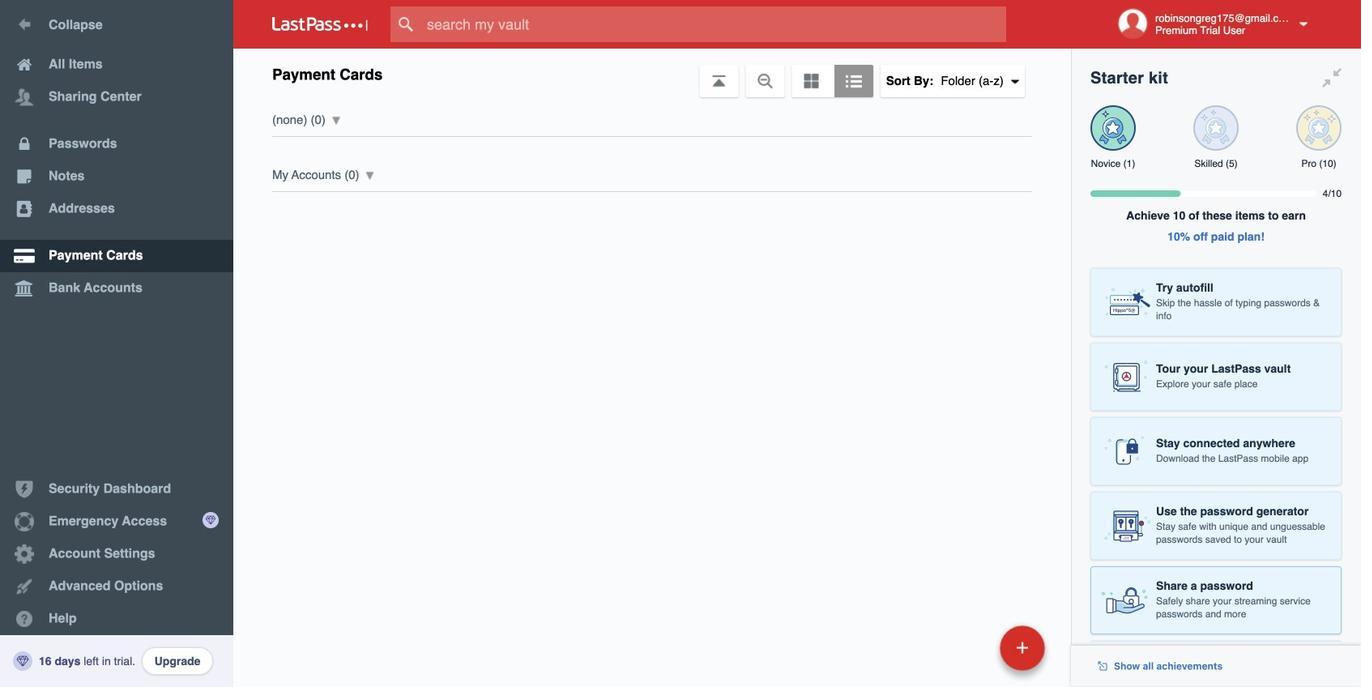 Task type: describe. For each thing, give the bounding box(es) containing it.
lastpass image
[[272, 17, 368, 32]]

new item element
[[889, 625, 1051, 671]]

vault options navigation
[[233, 49, 1071, 97]]

new item navigation
[[889, 621, 1055, 687]]



Task type: locate. For each thing, give the bounding box(es) containing it.
search my vault text field
[[391, 6, 1038, 42]]

main navigation navigation
[[0, 0, 233, 687]]

Search search field
[[391, 6, 1038, 42]]



Task type: vqa. For each thing, say whether or not it's contained in the screenshot.
text box
no



